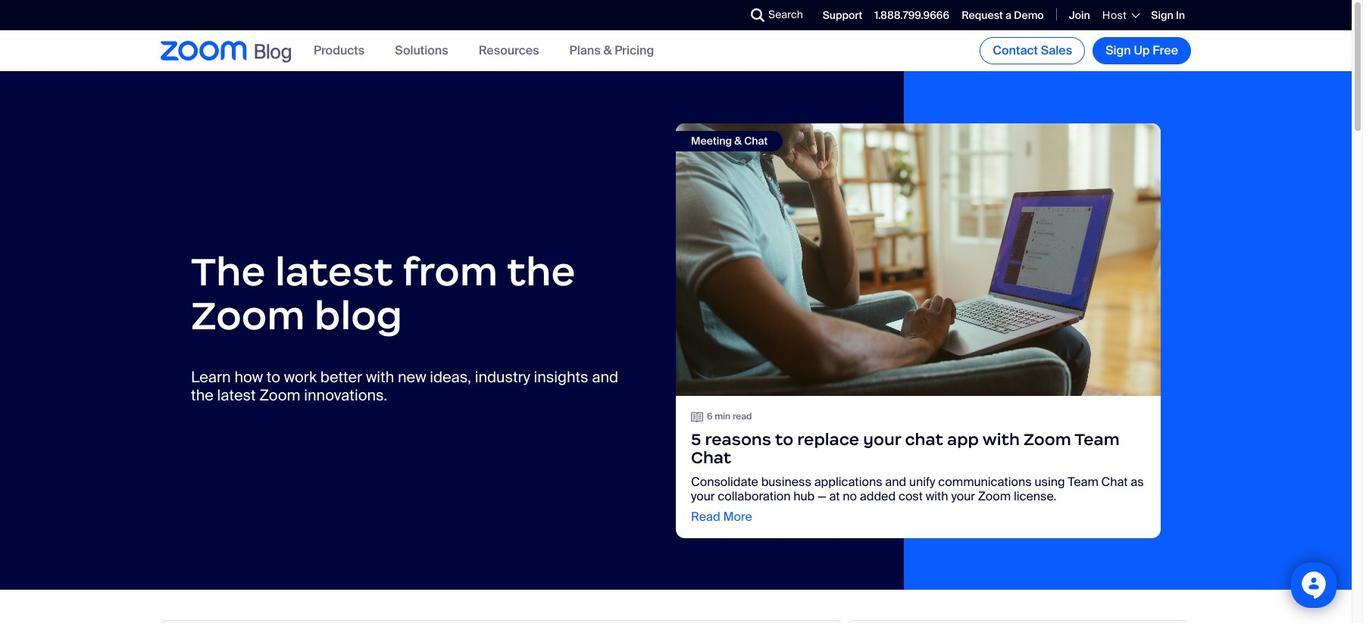 Task type: locate. For each thing, give the bounding box(es) containing it.
1.888.799.9666 link
[[875, 8, 950, 22]]

to up business
[[775, 429, 794, 450]]

sales
[[1041, 42, 1072, 58]]

1 horizontal spatial and
[[885, 474, 906, 490]]

read more link
[[691, 509, 752, 525]]

to inside learn how to work better with new ideas, industry insights and the latest zoom innovations.
[[267, 367, 280, 387]]

a
[[1006, 8, 1012, 22]]

0 vertical spatial and
[[592, 367, 618, 387]]

using
[[1035, 474, 1065, 490]]

0 vertical spatial &
[[603, 43, 612, 59]]

demo
[[1014, 8, 1044, 22]]

and
[[592, 367, 618, 387], [885, 474, 906, 490]]

to right 'how'
[[267, 367, 280, 387]]

1 horizontal spatial with
[[926, 488, 948, 504]]

and left unify
[[885, 474, 906, 490]]

your right unify
[[951, 488, 975, 504]]

app
[[947, 429, 979, 450]]

2 horizontal spatial with
[[983, 429, 1020, 450]]

zoom
[[191, 291, 305, 340], [259, 385, 301, 405], [1024, 429, 1071, 450], [978, 488, 1011, 504]]

contact sales link
[[980, 37, 1085, 64]]

1 horizontal spatial the
[[507, 247, 576, 296]]

zoom logo image
[[161, 41, 247, 60]]

with
[[366, 367, 394, 387], [983, 429, 1020, 450], [926, 488, 948, 504]]

& right meeting
[[734, 134, 742, 147]]

6
[[707, 411, 713, 423]]

0 vertical spatial latest
[[275, 247, 393, 296]]

resources
[[479, 43, 539, 59]]

the
[[507, 247, 576, 296], [191, 385, 214, 405]]

chat up consolidate
[[691, 447, 731, 468]]

0 horizontal spatial and
[[592, 367, 618, 387]]

zoom up 'how'
[[191, 291, 305, 340]]

1 vertical spatial with
[[983, 429, 1020, 450]]

your left "chat"
[[863, 429, 901, 450]]

2 horizontal spatial your
[[951, 488, 975, 504]]

latest inside learn how to work better with new ideas, industry insights and the latest zoom innovations.
[[217, 385, 256, 405]]

—
[[818, 488, 826, 504]]

None search field
[[696, 3, 755, 27]]

zoom left the license.
[[978, 488, 1011, 504]]

0 horizontal spatial latest
[[217, 385, 256, 405]]

0 vertical spatial with
[[366, 367, 394, 387]]

latest inside the latest from the zoom blog
[[275, 247, 393, 296]]

1 vertical spatial sign
[[1106, 42, 1131, 58]]

zoom team chat image
[[676, 123, 1161, 396]]

0 horizontal spatial &
[[603, 43, 612, 59]]

learn how to work better with new ideas, industry insights and the latest zoom innovations.
[[191, 367, 618, 405]]

contact sales
[[993, 42, 1072, 58]]

request a demo link
[[962, 8, 1044, 22]]

up
[[1134, 42, 1150, 58]]

0 horizontal spatial chat
[[691, 447, 731, 468]]

0 horizontal spatial with
[[366, 367, 394, 387]]

5
[[691, 429, 701, 450]]

1 vertical spatial the
[[191, 385, 214, 405]]

join link
[[1069, 8, 1090, 22]]

to
[[267, 367, 280, 387], [775, 429, 794, 450]]

the inside the latest from the zoom blog
[[507, 247, 576, 296]]

added
[[860, 488, 896, 504]]

team
[[1075, 429, 1120, 450], [1068, 474, 1099, 490]]

to for reasons
[[775, 429, 794, 450]]

resources button
[[479, 43, 539, 59]]

your
[[863, 429, 901, 450], [691, 488, 715, 504], [951, 488, 975, 504]]

sign for sign up free
[[1106, 42, 1131, 58]]

sign inside "link"
[[1106, 42, 1131, 58]]

latest
[[275, 247, 393, 296], [217, 385, 256, 405]]

1 vertical spatial latest
[[217, 385, 256, 405]]

chat left the as
[[1101, 474, 1128, 490]]

none text field inside the latest from the zoom blog main content
[[161, 621, 841, 624]]

industry
[[475, 367, 530, 387]]

learn
[[191, 367, 231, 387]]

with left new
[[366, 367, 394, 387]]

search image
[[751, 8, 765, 22], [751, 8, 765, 22]]

1 horizontal spatial latest
[[275, 247, 393, 296]]

unify
[[909, 474, 935, 490]]

0 horizontal spatial to
[[267, 367, 280, 387]]

0 vertical spatial chat
[[744, 134, 768, 147]]

& right plans
[[603, 43, 612, 59]]

with right cost
[[926, 488, 948, 504]]

0 horizontal spatial the
[[191, 385, 214, 405]]

products
[[314, 43, 365, 59]]

zoom left the better
[[259, 385, 301, 405]]

to for how
[[267, 367, 280, 387]]

applications
[[814, 474, 882, 490]]

sign left up
[[1106, 42, 1131, 58]]

work
[[284, 367, 317, 387]]

and right insights
[[592, 367, 618, 387]]

& for chat
[[734, 134, 742, 147]]

1 horizontal spatial chat
[[744, 134, 768, 147]]

consolidate
[[691, 474, 758, 490]]

1 horizontal spatial to
[[775, 429, 794, 450]]

1 vertical spatial &
[[734, 134, 742, 147]]

logo blog.svg image
[[255, 40, 291, 64]]

with right app
[[983, 429, 1020, 450]]

search
[[768, 8, 803, 21]]

blog
[[314, 291, 403, 340]]

0 horizontal spatial sign
[[1106, 42, 1131, 58]]

chat right meeting
[[744, 134, 768, 147]]

at
[[829, 488, 840, 504]]

new
[[398, 367, 426, 387]]

from
[[402, 247, 498, 296]]

sign left "in"
[[1151, 8, 1174, 22]]

cost
[[899, 488, 923, 504]]

None text field
[[161, 621, 841, 624]]

0 vertical spatial the
[[507, 247, 576, 296]]

reasons
[[705, 429, 771, 450]]

communications
[[938, 474, 1032, 490]]

1 horizontal spatial &
[[734, 134, 742, 147]]

2 vertical spatial with
[[926, 488, 948, 504]]

sign in link
[[1151, 8, 1185, 22]]

&
[[603, 43, 612, 59], [734, 134, 742, 147]]

2 horizontal spatial chat
[[1101, 474, 1128, 490]]

chat
[[744, 134, 768, 147], [691, 447, 731, 468], [1101, 474, 1128, 490]]

plans & pricing link
[[570, 43, 654, 59]]

to inside 5 reasons to replace your chat app with zoom team chat consolidate business applications and unify communications using team chat as your collaboration hub — at no added cost with your zoom license. read more
[[775, 429, 794, 450]]

your up read
[[691, 488, 715, 504]]

& inside the latest from the zoom blog main content
[[734, 134, 742, 147]]

innovations.
[[304, 385, 387, 405]]

1 vertical spatial and
[[885, 474, 906, 490]]

read
[[691, 509, 720, 525]]

0 vertical spatial to
[[267, 367, 280, 387]]

2 vertical spatial chat
[[1101, 474, 1128, 490]]

1 vertical spatial to
[[775, 429, 794, 450]]

1 horizontal spatial sign
[[1151, 8, 1174, 22]]

host button
[[1102, 8, 1139, 22]]

0 vertical spatial sign
[[1151, 8, 1174, 22]]

sign
[[1151, 8, 1174, 22], [1106, 42, 1131, 58]]



Task type: describe. For each thing, give the bounding box(es) containing it.
1 vertical spatial chat
[[691, 447, 731, 468]]

0 vertical spatial team
[[1075, 429, 1120, 450]]

& for pricing
[[603, 43, 612, 59]]

meeting & chat
[[691, 134, 768, 147]]

the
[[191, 247, 266, 296]]

1 horizontal spatial your
[[863, 429, 901, 450]]

the latest from the zoom blog main content
[[0, 71, 1352, 624]]

support
[[823, 8, 863, 22]]

the latest from the zoom blog
[[191, 247, 576, 340]]

0 horizontal spatial your
[[691, 488, 715, 504]]

6 min read
[[707, 411, 752, 423]]

hub
[[794, 488, 815, 504]]

join
[[1069, 8, 1090, 22]]

request
[[962, 8, 1003, 22]]

sign up free
[[1106, 42, 1178, 58]]

solutions
[[395, 43, 448, 59]]

meeting
[[691, 134, 732, 147]]

how
[[234, 367, 263, 387]]

collaboration
[[718, 488, 791, 504]]

license.
[[1014, 488, 1057, 504]]

and inside learn how to work better with new ideas, industry insights and the latest zoom innovations.
[[592, 367, 618, 387]]

sign for sign in
[[1151, 8, 1174, 22]]

5 reasons to replace your chat app with zoom team chat consolidate business applications and unify communications using team chat as your collaboration hub — at no added cost with your zoom license. read more
[[691, 429, 1144, 525]]

chat
[[905, 429, 943, 450]]

as
[[1131, 474, 1144, 490]]

more
[[723, 509, 752, 525]]

sign in
[[1151, 8, 1185, 22]]

in
[[1176, 8, 1185, 22]]

products button
[[314, 43, 365, 59]]

and inside 5 reasons to replace your chat app with zoom team chat consolidate business applications and unify communications using team chat as your collaboration hub — at no added cost with your zoom license. read more
[[885, 474, 906, 490]]

contact
[[993, 42, 1038, 58]]

min
[[715, 411, 731, 423]]

plans
[[570, 43, 601, 59]]

zoom up 'using'
[[1024, 429, 1071, 450]]

zoom inside learn how to work better with new ideas, industry insights and the latest zoom innovations.
[[259, 385, 301, 405]]

the inside learn how to work better with new ideas, industry insights and the latest zoom innovations.
[[191, 385, 214, 405]]

business
[[761, 474, 811, 490]]

sign up free link
[[1093, 37, 1191, 64]]

request a demo
[[962, 8, 1044, 22]]

no
[[843, 488, 857, 504]]

pricing
[[615, 43, 654, 59]]

1 vertical spatial team
[[1068, 474, 1099, 490]]

better
[[320, 367, 362, 387]]

ideas,
[[430, 367, 471, 387]]

support link
[[823, 8, 863, 22]]

free
[[1153, 42, 1178, 58]]

1.888.799.9666
[[875, 8, 950, 22]]

read
[[733, 411, 752, 423]]

replace
[[797, 429, 859, 450]]

solutions button
[[395, 43, 448, 59]]

zoom inside the latest from the zoom blog
[[191, 291, 305, 340]]

plans & pricing
[[570, 43, 654, 59]]

host
[[1102, 8, 1127, 22]]

insights
[[534, 367, 588, 387]]

with inside learn how to work better with new ideas, industry insights and the latest zoom innovations.
[[366, 367, 394, 387]]



Task type: vqa. For each thing, say whether or not it's contained in the screenshot.
1st 'Zoom' from the bottom of the the Zoom Meetings syncs with your calendar system and delivers streamlined enterprise-grade video conferencing from desktop, mobile and dedicated Zoom for Home Devices
no



